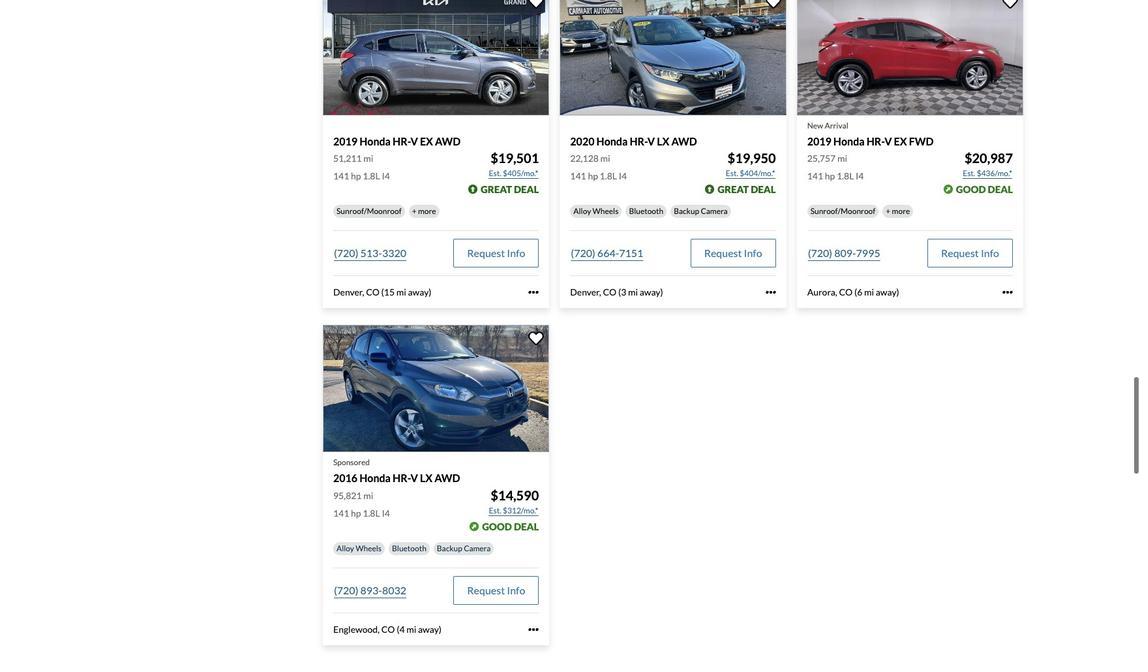 Task type: describe. For each thing, give the bounding box(es) containing it.
ellipsis h image for $20,987
[[1003, 282, 1014, 293]]

141 for $14,590
[[334, 502, 349, 513]]

great deal for $19,501
[[481, 178, 539, 190]]

7151
[[620, 242, 644, 254]]

request info for $20,987
[[942, 242, 1000, 254]]

1.8l for $19,501
[[363, 165, 380, 176]]

i4 for $19,950
[[619, 165, 627, 176]]

camera for $14,590
[[464, 538, 491, 548]]

(720) 809-7995 button
[[808, 234, 882, 263]]

(4
[[397, 618, 405, 630]]

$14,590 est. $312/mo.*
[[489, 482, 539, 510]]

hp for $19,501
[[351, 165, 361, 176]]

8032
[[382, 579, 407, 591]]

alloy for $14,590
[[337, 538, 354, 548]]

request for $20,987
[[942, 242, 980, 254]]

wheels for $19,950
[[593, 201, 619, 211]]

2019 inside new arrival 2019 honda hr-v ex fwd
[[808, 130, 832, 142]]

good deal for $20,987
[[957, 178, 1014, 190]]

denver, for $19,950
[[571, 282, 602, 293]]

51,211
[[334, 148, 362, 159]]

2020 honda hr-v lx awd
[[571, 130, 698, 142]]

mi inside 25,757 mi 141 hp 1.8l i4
[[838, 148, 848, 159]]

1 horizontal spatial lx
[[657, 130, 670, 142]]

request for $14,590
[[468, 579, 505, 591]]

(15
[[382, 282, 395, 293]]

25,757 mi 141 hp 1.8l i4
[[808, 148, 865, 176]]

denver, for $19,501
[[334, 282, 365, 293]]

away) for $19,501
[[408, 282, 432, 293]]

request info for $19,950
[[705, 242, 763, 254]]

$19,501 est. $405/mo.*
[[489, 145, 539, 173]]

95,821
[[334, 485, 362, 496]]

1.8l for $19,950
[[600, 165, 617, 176]]

wheels for $14,590
[[356, 538, 382, 548]]

ellipsis h image for $14,590
[[529, 619, 539, 630]]

co for $19,950
[[603, 282, 617, 293]]

est. for $20,987
[[964, 163, 976, 173]]

141 for $19,501
[[334, 165, 349, 176]]

lx inside sponsored 2016 honda hr-v lx awd
[[420, 467, 433, 479]]

away) for $14,590
[[418, 618, 442, 630]]

arrival
[[825, 116, 849, 125]]

est. $312/mo.* button
[[489, 499, 539, 512]]

$20,987 est. $436/mo.*
[[964, 145, 1014, 173]]

honda up 22,128 mi 141 hp 1.8l i4
[[597, 130, 628, 142]]

1.8l for $20,987
[[837, 165, 855, 176]]

513-
[[361, 242, 382, 254]]

v inside sponsored 2016 honda hr-v lx awd
[[411, 467, 418, 479]]

$19,501
[[491, 145, 539, 161]]

honda up the 51,211 mi 141 hp 1.8l i4
[[360, 130, 391, 142]]

good for $14,590
[[482, 515, 512, 527]]

i4 for $14,590
[[382, 502, 390, 513]]

deal for $20,987
[[989, 178, 1014, 190]]

good deal for $14,590
[[482, 515, 539, 527]]

$312/mo.*
[[503, 500, 539, 510]]

1 2019 from the left
[[334, 130, 358, 142]]

deal for $19,501
[[514, 178, 539, 190]]

141 for $20,987
[[808, 165, 824, 176]]

great deal for $19,950
[[718, 178, 777, 190]]

+ for $19,501
[[412, 201, 417, 211]]

awd for $19,501
[[435, 130, 461, 142]]

(720) for $14,590
[[334, 579, 359, 591]]

(6
[[855, 282, 863, 293]]

141 for $19,950
[[571, 165, 587, 176]]

mi inside 95,821 mi 141 hp 1.8l i4
[[364, 485, 374, 496]]

sponsored 2016 honda hr-v lx awd
[[334, 453, 460, 479]]

(720) 893-8032 button
[[334, 571, 407, 600]]

co for $20,987
[[840, 282, 853, 293]]

sponsored
[[334, 453, 370, 462]]

request info button for $19,501
[[454, 234, 539, 263]]

est. $436/mo.* button
[[963, 162, 1014, 175]]

sunroof/moonroof for $19,501
[[337, 201, 402, 211]]

2019 honda hr-v ex awd
[[334, 130, 461, 142]]

(3
[[619, 282, 627, 293]]

request for $19,950
[[705, 242, 742, 254]]

$20,987
[[965, 145, 1014, 161]]

awd for $19,950
[[672, 130, 698, 142]]

red 2019 honda hr-v ex fwd suv / crossover front-wheel drive continuously variable transmission image
[[797, 0, 1024, 110]]

(720) 664-7151
[[571, 242, 644, 254]]

camera for $19,950
[[701, 201, 728, 211]]

great for $19,950
[[718, 178, 750, 190]]

$19,950 est. $404/mo.*
[[726, 145, 777, 173]]

2020
[[571, 130, 595, 142]]

aurora, co (6 mi away)
[[808, 282, 900, 293]]

sunroof/moonroof for $20,987
[[811, 201, 876, 211]]

i4 for $19,501
[[382, 165, 390, 176]]

est. $405/mo.* button
[[489, 162, 539, 175]]



Task type: locate. For each thing, give the bounding box(es) containing it.
camera down est. $312/mo.* button
[[464, 538, 491, 548]]

away) right (15
[[408, 282, 432, 293]]

1 ex from the left
[[420, 130, 433, 142]]

co for $19,501
[[366, 282, 380, 293]]

alloy wheels up the (720) 893-8032
[[337, 538, 382, 548]]

ex
[[420, 130, 433, 142], [895, 130, 908, 142]]

1.8l for $14,590
[[363, 502, 380, 513]]

more for $20,987
[[893, 201, 911, 211]]

mi
[[364, 148, 374, 159], [601, 148, 611, 159], [838, 148, 848, 159], [397, 282, 407, 293], [629, 282, 638, 293], [865, 282, 875, 293], [364, 485, 374, 496], [407, 618, 417, 630]]

co left the (6
[[840, 282, 853, 293]]

backup for $14,590
[[437, 538, 463, 548]]

(720) for $19,501
[[334, 242, 359, 254]]

(720) 513-3320 button
[[334, 234, 407, 263]]

1 vertical spatial camera
[[464, 538, 491, 548]]

0 horizontal spatial more
[[418, 201, 436, 211]]

new arrival 2019 honda hr-v ex fwd
[[808, 116, 934, 142]]

hp inside 95,821 mi 141 hp 1.8l i4
[[351, 502, 361, 513]]

+
[[412, 201, 417, 211], [887, 201, 891, 211]]

denver, left (15
[[334, 282, 365, 293]]

0 horizontal spatial ex
[[420, 130, 433, 142]]

alloy
[[574, 201, 592, 211], [337, 538, 354, 548]]

away)
[[408, 282, 432, 293], [640, 282, 664, 293], [876, 282, 900, 293], [418, 618, 442, 630]]

1 great deal from the left
[[481, 178, 539, 190]]

est. inside $19,501 est. $405/mo.*
[[489, 163, 502, 173]]

2 more from the left
[[893, 201, 911, 211]]

sunroof/moonroof up (720) 513-3320 in the top of the page
[[337, 201, 402, 211]]

backup for $19,950
[[674, 201, 700, 211]]

est. for $14,590
[[489, 500, 502, 510]]

alloy down 22,128 mi 141 hp 1.8l i4
[[574, 201, 592, 211]]

i4 inside 22,128 mi 141 hp 1.8l i4
[[619, 165, 627, 176]]

0 horizontal spatial alloy wheels
[[337, 538, 382, 548]]

more for $19,501
[[418, 201, 436, 211]]

great deal down est. $405/mo.* button
[[481, 178, 539, 190]]

(720) left 893- on the bottom of page
[[334, 579, 359, 591]]

141
[[334, 165, 349, 176], [571, 165, 587, 176], [808, 165, 824, 176], [334, 502, 349, 513]]

1 horizontal spatial alloy wheels
[[574, 201, 619, 211]]

i4 for $20,987
[[856, 165, 865, 176]]

0 horizontal spatial denver,
[[334, 282, 365, 293]]

0 vertical spatial backup camera
[[674, 201, 728, 211]]

0 vertical spatial wheels
[[593, 201, 619, 211]]

denver, left (3
[[571, 282, 602, 293]]

1 horizontal spatial ex
[[895, 130, 908, 142]]

i4 down the 2020 honda hr-v lx awd
[[619, 165, 627, 176]]

(720) left 664-
[[571, 242, 596, 254]]

new
[[808, 116, 824, 125]]

away) for $19,950
[[640, 282, 664, 293]]

co left (3
[[603, 282, 617, 293]]

lx
[[657, 130, 670, 142], [420, 467, 433, 479]]

+ more for $20,987
[[887, 201, 911, 211]]

info for $14,590
[[507, 579, 526, 591]]

(720) 809-7995
[[808, 242, 881, 254]]

backup camera for $14,590
[[437, 538, 491, 548]]

25,757
[[808, 148, 836, 159]]

great
[[481, 178, 512, 190], [718, 178, 750, 190]]

0 horizontal spatial wheels
[[356, 538, 382, 548]]

denver, co (3 mi away)
[[571, 282, 664, 293]]

ex inside new arrival 2019 honda hr-v ex fwd
[[895, 130, 908, 142]]

2 + from the left
[[887, 201, 891, 211]]

co for $14,590
[[382, 618, 395, 630]]

mi inside 22,128 mi 141 hp 1.8l i4
[[601, 148, 611, 159]]

1.8l down 2019 honda hr-v ex awd
[[363, 165, 380, 176]]

$19,950
[[728, 145, 777, 161]]

away) right (3
[[640, 282, 664, 293]]

away) for $20,987
[[876, 282, 900, 293]]

1 horizontal spatial +
[[887, 201, 891, 211]]

i4 inside 95,821 mi 141 hp 1.8l i4
[[382, 502, 390, 513]]

0 vertical spatial backup
[[674, 201, 700, 211]]

hp down '95,821'
[[351, 502, 361, 513]]

1 vertical spatial backup
[[437, 538, 463, 548]]

request info button
[[454, 234, 539, 263], [691, 234, 777, 263], [928, 234, 1014, 263], [454, 571, 539, 600]]

est. down $14,590
[[489, 500, 502, 510]]

0 horizontal spatial + more
[[412, 201, 436, 211]]

hp inside 25,757 mi 141 hp 1.8l i4
[[825, 165, 836, 176]]

wheels up the (720) 893-8032
[[356, 538, 382, 548]]

1 horizontal spatial camera
[[701, 201, 728, 211]]

1 horizontal spatial 2019
[[808, 130, 832, 142]]

request info button for $19,950
[[691, 234, 777, 263]]

camera
[[701, 201, 728, 211], [464, 538, 491, 548]]

1 horizontal spatial great deal
[[718, 178, 777, 190]]

141 down 25,757
[[808, 165, 824, 176]]

deal down $404/mo.*
[[751, 178, 777, 190]]

bluetooth up 8032
[[392, 538, 427, 548]]

alloy for $19,950
[[574, 201, 592, 211]]

great deal
[[481, 178, 539, 190], [718, 178, 777, 190]]

0 horizontal spatial ellipsis h image
[[529, 282, 539, 293]]

0 horizontal spatial bluetooth
[[392, 538, 427, 548]]

1.8l down sponsored 2016 honda hr-v lx awd
[[363, 502, 380, 513]]

i4 inside 25,757 mi 141 hp 1.8l i4
[[856, 165, 865, 176]]

awd inside sponsored 2016 honda hr-v lx awd
[[435, 467, 460, 479]]

request for $19,501
[[468, 242, 505, 254]]

v
[[411, 130, 418, 142], [648, 130, 655, 142], [885, 130, 893, 142], [411, 467, 418, 479]]

aurora,
[[808, 282, 838, 293]]

good down est. $436/mo.* button
[[957, 178, 987, 190]]

0 vertical spatial good
[[957, 178, 987, 190]]

(720) 513-3320
[[334, 242, 407, 254]]

(720) 893-8032
[[334, 579, 407, 591]]

deal down the $405/mo.*
[[514, 178, 539, 190]]

+ more for $19,501
[[412, 201, 436, 211]]

est. inside $20,987 est. $436/mo.*
[[964, 163, 976, 173]]

22,128 mi 141 hp 1.8l i4
[[571, 148, 627, 176]]

hp down 25,757
[[825, 165, 836, 176]]

info for $20,987
[[982, 242, 1000, 254]]

mi right 51,211
[[364, 148, 374, 159]]

1 horizontal spatial good deal
[[957, 178, 1014, 190]]

1 horizontal spatial more
[[893, 201, 911, 211]]

alloy wheels for $19,950
[[574, 201, 619, 211]]

request info button for $20,987
[[928, 234, 1014, 263]]

request info
[[468, 242, 526, 254], [705, 242, 763, 254], [942, 242, 1000, 254], [468, 579, 526, 591]]

denver,
[[334, 282, 365, 293], [571, 282, 602, 293]]

1 horizontal spatial ellipsis h image
[[1003, 282, 1014, 293]]

est.
[[489, 163, 502, 173], [726, 163, 739, 173], [964, 163, 976, 173], [489, 500, 502, 510]]

1 vertical spatial good
[[482, 515, 512, 527]]

hp inside the 51,211 mi 141 hp 1.8l i4
[[351, 165, 361, 176]]

1 vertical spatial wheels
[[356, 538, 382, 548]]

$436/mo.*
[[978, 163, 1013, 173]]

mi inside the 51,211 mi 141 hp 1.8l i4
[[364, 148, 374, 159]]

backup camera for $19,950
[[674, 201, 728, 211]]

1 ellipsis h image from the left
[[529, 282, 539, 293]]

22,128
[[571, 148, 599, 159]]

(720) left "809-"
[[808, 242, 833, 254]]

7995
[[857, 242, 881, 254]]

bluetooth for $14,590
[[392, 538, 427, 548]]

purple 2016 honda hr-v lx awd suv / crossover all-wheel drive 7-speed cvt image
[[323, 320, 550, 447]]

request
[[468, 242, 505, 254], [705, 242, 742, 254], [942, 242, 980, 254], [468, 579, 505, 591]]

hp
[[351, 165, 361, 176], [588, 165, 598, 176], [825, 165, 836, 176], [351, 502, 361, 513]]

141 inside 22,128 mi 141 hp 1.8l i4
[[571, 165, 587, 176]]

est. inside "$14,590 est. $312/mo.*"
[[489, 500, 502, 510]]

809-
[[835, 242, 857, 254]]

hp down 51,211
[[351, 165, 361, 176]]

2019
[[334, 130, 358, 142], [808, 130, 832, 142]]

mi right 22,128
[[601, 148, 611, 159]]

1 horizontal spatial denver,
[[571, 282, 602, 293]]

0 vertical spatial lx
[[657, 130, 670, 142]]

info for $19,950
[[744, 242, 763, 254]]

1 more from the left
[[418, 201, 436, 211]]

awd
[[435, 130, 461, 142], [672, 130, 698, 142], [435, 467, 460, 479]]

1 vertical spatial bluetooth
[[392, 538, 427, 548]]

hp for $14,590
[[351, 502, 361, 513]]

mi right (4
[[407, 618, 417, 630]]

0 vertical spatial alloy wheels
[[574, 201, 619, 211]]

1 vertical spatial good deal
[[482, 515, 539, 527]]

denver, co (15 mi away)
[[334, 282, 432, 293]]

great down "est. $404/mo.*" button
[[718, 178, 750, 190]]

i4 down sponsored 2016 honda hr-v lx awd
[[382, 502, 390, 513]]

ellipsis h image
[[529, 282, 539, 293], [1003, 282, 1014, 293]]

honda down arrival on the right top of page
[[834, 130, 865, 142]]

1 horizontal spatial bluetooth
[[629, 201, 664, 211]]

0 vertical spatial ellipsis h image
[[766, 282, 777, 293]]

2016
[[334, 467, 358, 479]]

silver 2020 honda hr-v lx awd suv / crossover all-wheel drive continuously variable transmission image
[[560, 0, 787, 110]]

bluetooth up 7151
[[629, 201, 664, 211]]

i4
[[382, 165, 390, 176], [619, 165, 627, 176], [856, 165, 865, 176], [382, 502, 390, 513]]

141 inside 95,821 mi 141 hp 1.8l i4
[[334, 502, 349, 513]]

1 + more from the left
[[412, 201, 436, 211]]

wheels
[[593, 201, 619, 211], [356, 538, 382, 548]]

51,211 mi 141 hp 1.8l i4
[[334, 148, 390, 176]]

backup camera down est. $312/mo.* button
[[437, 538, 491, 548]]

0 horizontal spatial great
[[481, 178, 512, 190]]

co left (4
[[382, 618, 395, 630]]

+ more
[[412, 201, 436, 211], [887, 201, 911, 211]]

backup
[[674, 201, 700, 211], [437, 538, 463, 548]]

est. for $19,501
[[489, 163, 502, 173]]

hp for $19,950
[[588, 165, 598, 176]]

2019 up 51,211
[[334, 130, 358, 142]]

hr- inside sponsored 2016 honda hr-v lx awd
[[393, 467, 411, 479]]

+ for $20,987
[[887, 201, 891, 211]]

0 vertical spatial bluetooth
[[629, 201, 664, 211]]

honda inside sponsored 2016 honda hr-v lx awd
[[360, 467, 391, 479]]

sunroof/moonroof
[[337, 201, 402, 211], [811, 201, 876, 211]]

0 horizontal spatial ellipsis h image
[[529, 619, 539, 630]]

141 down '95,821'
[[334, 502, 349, 513]]

(720)
[[334, 242, 359, 254], [571, 242, 596, 254], [808, 242, 833, 254], [334, 579, 359, 591]]

0 horizontal spatial 2019
[[334, 130, 358, 142]]

1 vertical spatial backup camera
[[437, 538, 491, 548]]

camera down "est. $404/mo.*" button
[[701, 201, 728, 211]]

$404/mo.*
[[740, 163, 776, 173]]

good for $20,987
[[957, 178, 987, 190]]

backup camera
[[674, 201, 728, 211], [437, 538, 491, 548]]

est. down $20,987
[[964, 163, 976, 173]]

hp inside 22,128 mi 141 hp 1.8l i4
[[588, 165, 598, 176]]

0 horizontal spatial good
[[482, 515, 512, 527]]

1 horizontal spatial great
[[718, 178, 750, 190]]

2 + more from the left
[[887, 201, 911, 211]]

alloy wheels
[[574, 201, 619, 211], [337, 538, 382, 548]]

1 vertical spatial lx
[[420, 467, 433, 479]]

1.8l down the 2020 honda hr-v lx awd
[[600, 165, 617, 176]]

great for $19,501
[[481, 178, 512, 190]]

2 2019 from the left
[[808, 130, 832, 142]]

est. down the $19,501
[[489, 163, 502, 173]]

alloy down 95,821 mi 141 hp 1.8l i4
[[337, 538, 354, 548]]

est. down the $19,950
[[726, 163, 739, 173]]

2 denver, from the left
[[571, 282, 602, 293]]

hr- inside new arrival 2019 honda hr-v ex fwd
[[867, 130, 885, 142]]

info
[[507, 242, 526, 254], [744, 242, 763, 254], [982, 242, 1000, 254], [507, 579, 526, 591]]

good deal down est. $436/mo.* button
[[957, 178, 1014, 190]]

away) right (4
[[418, 618, 442, 630]]

mi right '95,821'
[[364, 485, 374, 496]]

i4 down 2019 honda hr-v ex awd
[[382, 165, 390, 176]]

1 great from the left
[[481, 178, 512, 190]]

hr-
[[393, 130, 411, 142], [630, 130, 648, 142], [867, 130, 885, 142], [393, 467, 411, 479]]

englewood,
[[334, 618, 380, 630]]

1.8l inside 95,821 mi 141 hp 1.8l i4
[[363, 502, 380, 513]]

alloy wheels for $14,590
[[337, 538, 382, 548]]

request info for $19,501
[[468, 242, 526, 254]]

hp down 22,128
[[588, 165, 598, 176]]

0 horizontal spatial camera
[[464, 538, 491, 548]]

ellipsis h image for $19,950
[[766, 282, 777, 293]]

bluetooth for $19,950
[[629, 201, 664, 211]]

$14,590
[[491, 482, 539, 498]]

deal down $436/mo.*
[[989, 178, 1014, 190]]

est. $404/mo.* button
[[726, 162, 777, 175]]

more
[[418, 201, 436, 211], [893, 201, 911, 211]]

141 down 51,211
[[334, 165, 349, 176]]

(720) for $19,950
[[571, 242, 596, 254]]

wheels up (720) 664-7151
[[593, 201, 619, 211]]

v inside new arrival 2019 honda hr-v ex fwd
[[885, 130, 893, 142]]

englewood, co (4 mi away)
[[334, 618, 442, 630]]

gray 2019 honda hr-v ex awd suv / crossover all-wheel drive continuously variable transmission image
[[323, 0, 550, 110]]

1 vertical spatial alloy
[[337, 538, 354, 548]]

141 inside 25,757 mi 141 hp 1.8l i4
[[808, 165, 824, 176]]

away) right the (6
[[876, 282, 900, 293]]

1 horizontal spatial good
[[957, 178, 987, 190]]

1 horizontal spatial sunroof/moonroof
[[811, 201, 876, 211]]

(720) 664-7151 button
[[571, 234, 644, 263]]

1 sunroof/moonroof from the left
[[337, 201, 402, 211]]

request info for $14,590
[[468, 579, 526, 591]]

1 vertical spatial ellipsis h image
[[529, 619, 539, 630]]

honda
[[360, 130, 391, 142], [597, 130, 628, 142], [834, 130, 865, 142], [360, 467, 391, 479]]

i4 inside the 51,211 mi 141 hp 1.8l i4
[[382, 165, 390, 176]]

deal down $312/mo.*
[[514, 515, 539, 527]]

2 great from the left
[[718, 178, 750, 190]]

ellipsis h image
[[766, 282, 777, 293], [529, 619, 539, 630]]

est. inside $19,950 est. $404/mo.*
[[726, 163, 739, 173]]

3320
[[382, 242, 407, 254]]

1 vertical spatial alloy wheels
[[337, 538, 382, 548]]

2 sunroof/moonroof from the left
[[811, 201, 876, 211]]

1 horizontal spatial backup camera
[[674, 201, 728, 211]]

fwd
[[910, 130, 934, 142]]

893-
[[361, 579, 382, 591]]

0 vertical spatial alloy
[[574, 201, 592, 211]]

141 down 22,128
[[571, 165, 587, 176]]

1 + from the left
[[412, 201, 417, 211]]

good deal
[[957, 178, 1014, 190], [482, 515, 539, 527]]

mi right the (6
[[865, 282, 875, 293]]

0 horizontal spatial lx
[[420, 467, 433, 479]]

info for $19,501
[[507, 242, 526, 254]]

1 horizontal spatial wheels
[[593, 201, 619, 211]]

bluetooth
[[629, 201, 664, 211], [392, 538, 427, 548]]

hp for $20,987
[[825, 165, 836, 176]]

ellipsis h image for $19,501
[[529, 282, 539, 293]]

(720) left 513-
[[334, 242, 359, 254]]

0 vertical spatial camera
[[701, 201, 728, 211]]

sunroof/moonroof up (720) 809-7995
[[811, 201, 876, 211]]

good
[[957, 178, 987, 190], [482, 515, 512, 527]]

good deal down est. $312/mo.* button
[[482, 515, 539, 527]]

2 ellipsis h image from the left
[[1003, 282, 1014, 293]]

0 horizontal spatial +
[[412, 201, 417, 211]]

0 horizontal spatial sunroof/moonroof
[[337, 201, 402, 211]]

deal for $14,590
[[514, 515, 539, 527]]

664-
[[598, 242, 620, 254]]

1 horizontal spatial ellipsis h image
[[766, 282, 777, 293]]

1.8l inside the 51,211 mi 141 hp 1.8l i4
[[363, 165, 380, 176]]

backup camera down "est. $404/mo.*" button
[[674, 201, 728, 211]]

request info button for $14,590
[[454, 571, 539, 600]]

co left (15
[[366, 282, 380, 293]]

2 ex from the left
[[895, 130, 908, 142]]

deal for $19,950
[[751, 178, 777, 190]]

2 great deal from the left
[[718, 178, 777, 190]]

1.8l down new arrival 2019 honda hr-v ex fwd
[[837, 165, 855, 176]]

0 horizontal spatial great deal
[[481, 178, 539, 190]]

mi right (15
[[397, 282, 407, 293]]

i4 down new arrival 2019 honda hr-v ex fwd
[[856, 165, 865, 176]]

0 horizontal spatial good deal
[[482, 515, 539, 527]]

co
[[366, 282, 380, 293], [603, 282, 617, 293], [840, 282, 853, 293], [382, 618, 395, 630]]

1.8l inside 22,128 mi 141 hp 1.8l i4
[[600, 165, 617, 176]]

1 denver, from the left
[[334, 282, 365, 293]]

great deal down "est. $404/mo.*" button
[[718, 178, 777, 190]]

good down est. $312/mo.* button
[[482, 515, 512, 527]]

great down est. $405/mo.* button
[[481, 178, 512, 190]]

141 inside the 51,211 mi 141 hp 1.8l i4
[[334, 165, 349, 176]]

mi right (3
[[629, 282, 638, 293]]

1 horizontal spatial alloy
[[574, 201, 592, 211]]

honda inside new arrival 2019 honda hr-v ex fwd
[[834, 130, 865, 142]]

mi right 25,757
[[838, 148, 848, 159]]

est. for $19,950
[[726, 163, 739, 173]]

$405/mo.*
[[503, 163, 539, 173]]

honda down sponsored
[[360, 467, 391, 479]]

0 vertical spatial good deal
[[957, 178, 1014, 190]]

deal
[[514, 178, 539, 190], [751, 178, 777, 190], [989, 178, 1014, 190], [514, 515, 539, 527]]

0 horizontal spatial alloy
[[337, 538, 354, 548]]

(720) for $20,987
[[808, 242, 833, 254]]

95,821 mi 141 hp 1.8l i4
[[334, 485, 390, 513]]

0 horizontal spatial backup camera
[[437, 538, 491, 548]]

1 horizontal spatial backup
[[674, 201, 700, 211]]

1.8l
[[363, 165, 380, 176], [600, 165, 617, 176], [837, 165, 855, 176], [363, 502, 380, 513]]

0 horizontal spatial backup
[[437, 538, 463, 548]]

1.8l inside 25,757 mi 141 hp 1.8l i4
[[837, 165, 855, 176]]

alloy wheels up (720) 664-7151
[[574, 201, 619, 211]]

2019 down new
[[808, 130, 832, 142]]

1 horizontal spatial + more
[[887, 201, 911, 211]]



Task type: vqa. For each thing, say whether or not it's contained in the screenshot.
THE AWD related to $19,950
yes



